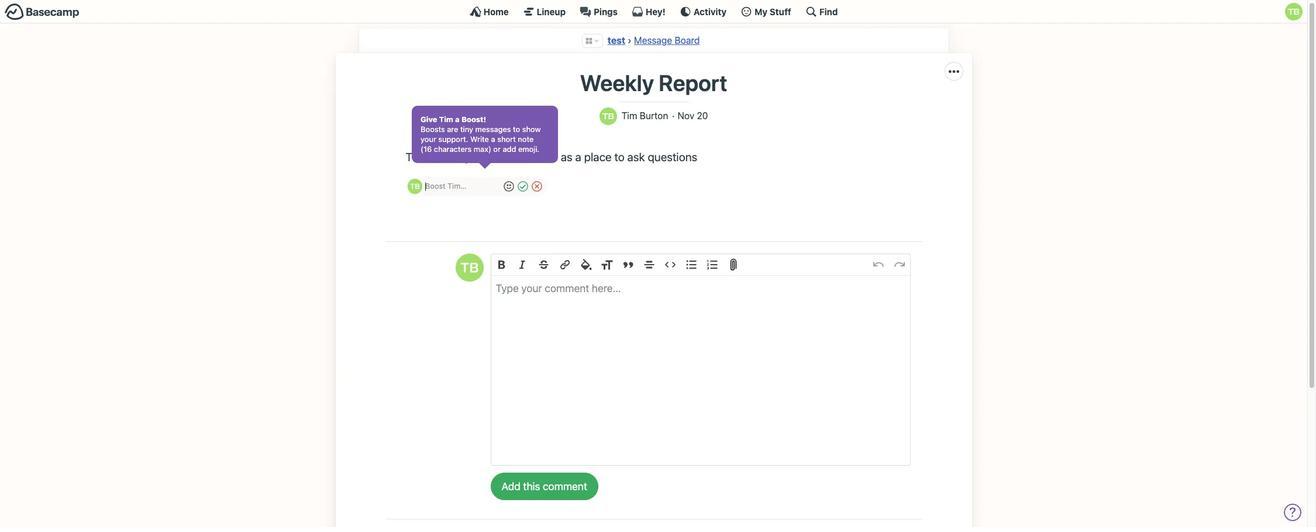 Task type: locate. For each thing, give the bounding box(es) containing it.
0 vertical spatial a
[[455, 115, 460, 124]]

1 vertical spatial tim burton image
[[456, 254, 484, 282]]

to left the ask
[[615, 150, 625, 164]]

weekly
[[580, 70, 654, 96]]

a
[[455, 115, 460, 124], [491, 135, 496, 144], [576, 150, 582, 164]]

nov
[[678, 111, 695, 121]]

tim up the are
[[439, 115, 454, 124]]

message
[[634, 35, 673, 46]]

as
[[561, 150, 573, 164]]

a right as
[[576, 150, 582, 164]]

2 horizontal spatial a
[[576, 150, 582, 164]]

1 horizontal spatial to
[[615, 150, 625, 164]]

find
[[820, 6, 838, 17]]

home link
[[470, 6, 509, 18]]

0 vertical spatial to
[[513, 125, 520, 134]]

Submit submit
[[515, 180, 532, 194]]

alert
[[412, 106, 558, 163]]

1 horizontal spatial a
[[491, 135, 496, 144]]

to
[[513, 125, 520, 134], [615, 150, 625, 164]]

messages
[[476, 125, 511, 134]]

tiny
[[461, 125, 474, 134]]

ask
[[628, 150, 645, 164]]

›
[[628, 35, 632, 46]]

0 horizontal spatial tim burton image
[[600, 107, 617, 125]]

home
[[484, 6, 509, 17]]

emoji.
[[519, 145, 540, 154]]

0 horizontal spatial to
[[513, 125, 520, 134]]

tim left burton
[[622, 111, 638, 121]]

switch accounts image
[[5, 3, 80, 21]]

find button
[[806, 6, 838, 18]]

serve
[[531, 150, 558, 164]]

nov 20 element
[[678, 111, 708, 121]]

note
[[518, 135, 534, 144]]

place
[[584, 150, 612, 164]]

to up note on the top left of page
[[513, 125, 520, 134]]

Type your comment here… text field
[[491, 277, 910, 466]]

message board link
[[634, 35, 700, 46]]

(16 characters
[[421, 145, 472, 154]]

stuff
[[770, 6, 792, 17]]

questions
[[648, 150, 698, 164]]

1 vertical spatial a
[[491, 135, 496, 144]]

add a boost element
[[408, 179, 501, 194]]

1 horizontal spatial tim
[[622, 111, 638, 121]]

tim burton
[[622, 111, 669, 121]]

alert containing give tim a boost!
[[412, 106, 558, 163]]

0 vertical spatial tim burton image
[[1286, 3, 1303, 20]]

this message board will serve as a place to ask questions
[[406, 150, 698, 164]]

tim
[[622, 111, 638, 121], [439, 115, 454, 124]]

a up the are
[[455, 115, 460, 124]]

board
[[675, 35, 700, 46]]

tim burton image
[[408, 179, 423, 194], [456, 254, 484, 282]]

0 horizontal spatial tim
[[439, 115, 454, 124]]

activity
[[694, 6, 727, 17]]

to for messages
[[513, 125, 520, 134]]

tim burton image
[[1286, 3, 1303, 20], [600, 107, 617, 125]]

1 vertical spatial tim burton image
[[600, 107, 617, 125]]

lineup
[[537, 6, 566, 17]]

1 vertical spatial to
[[615, 150, 625, 164]]

0 vertical spatial tim burton image
[[408, 179, 423, 194]]

a down messages on the left top of the page
[[491, 135, 496, 144]]

None submit
[[491, 473, 599, 501]]

hey!
[[646, 6, 666, 17]]

boosts
[[421, 125, 445, 134]]

to inside "give tim a boost! boosts are tiny messages to show your support. write a short note (16 characters max) or add emoji."
[[513, 125, 520, 134]]

0 horizontal spatial a
[[455, 115, 460, 124]]

hey! button
[[632, 6, 666, 18]]

tim inside "give tim a boost! boosts are tiny messages to show your support. write a short note (16 characters max) or add emoji."
[[439, 115, 454, 124]]

pings button
[[580, 6, 618, 18]]

boost!
[[462, 115, 486, 124]]



Task type: vqa. For each thing, say whether or not it's contained in the screenshot.
"and"
no



Task type: describe. For each thing, give the bounding box(es) containing it.
1 horizontal spatial tim burton image
[[456, 254, 484, 282]]

show
[[523, 125, 541, 134]]

test link
[[608, 35, 626, 46]]

main element
[[0, 0, 1308, 23]]

short
[[498, 135, 516, 144]]

2 vertical spatial a
[[576, 150, 582, 164]]

0 horizontal spatial tim burton image
[[408, 179, 423, 194]]

give
[[421, 115, 438, 124]]

my stuff
[[755, 6, 792, 17]]

burton
[[640, 111, 669, 121]]

max)
[[474, 145, 492, 154]]

20
[[697, 111, 708, 121]]

support.
[[439, 135, 468, 144]]

give tim a boost! boosts are tiny messages to show your support. write a short note (16 characters max) or add emoji.
[[421, 115, 541, 154]]

to for place
[[615, 150, 625, 164]]

board
[[479, 150, 509, 164]]

activity link
[[680, 6, 727, 18]]

lineup link
[[523, 6, 566, 18]]

test
[[608, 35, 626, 46]]

nov 20
[[678, 111, 708, 121]]

your
[[421, 135, 437, 144]]

are
[[447, 125, 459, 134]]

this
[[406, 150, 427, 164]]

message
[[430, 150, 476, 164]]

› message board
[[628, 35, 700, 46]]

pings
[[594, 6, 618, 17]]

add
[[503, 145, 516, 154]]

or
[[494, 145, 501, 154]]

will
[[512, 150, 528, 164]]

report
[[659, 70, 728, 96]]

Boost Tim… text field
[[426, 179, 501, 194]]

write
[[471, 135, 489, 144]]

1 horizontal spatial tim burton image
[[1286, 3, 1303, 20]]

my stuff button
[[741, 6, 792, 18]]

weekly report
[[580, 70, 728, 96]]

my
[[755, 6, 768, 17]]



